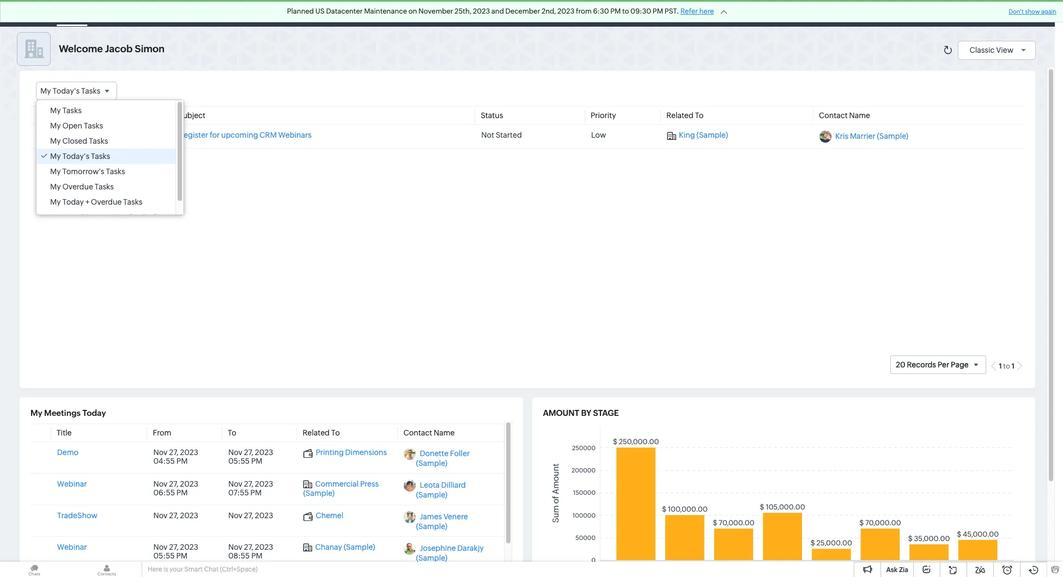 Task type: vqa. For each thing, say whether or not it's contained in the screenshot.
by
yes



Task type: describe. For each thing, give the bounding box(es) containing it.
chats image
[[0, 562, 69, 578]]

search element
[[890, 0, 912, 27]]

again
[[1041, 8, 1057, 15]]

sales orders link
[[578, 0, 640, 26]]

analytics link
[[435, 0, 485, 26]]

1 vertical spatial +
[[105, 213, 109, 222]]

(sample) for commercial press (sample)
[[303, 490, 335, 498]]

1 vertical spatial my today's tasks
[[50, 152, 110, 161]]

tradeshow
[[57, 512, 97, 521]]

closed
[[62, 137, 87, 146]]

pm inside the nov 27, 2023 06:55 pm
[[177, 489, 188, 498]]

classic
[[970, 46, 995, 54]]

refer
[[681, 7, 698, 15]]

2 1 from the left
[[1012, 362, 1015, 371]]

2 vertical spatial overdue
[[110, 213, 141, 222]]

signals element
[[912, 0, 933, 27]]

1 vertical spatial nov 27, 2023 05:55 pm
[[153, 543, 198, 561]]

late by  days image
[[91, 133, 105, 139]]

tree containing my tasks
[[37, 100, 184, 225]]

don't
[[1009, 8, 1024, 15]]

chat
[[204, 566, 219, 574]]

1 vertical spatial today
[[82, 409, 106, 418]]

low
[[591, 131, 606, 140]]

quotes link
[[534, 0, 578, 26]]

(sample) for josephine darakjy (sample)
[[416, 554, 448, 563]]

1 horizontal spatial crm
[[260, 131, 277, 140]]

0 vertical spatial name
[[849, 111, 870, 120]]

foller
[[450, 450, 470, 458]]

nov inside nov 27, 2023 08:55 pm
[[228, 543, 242, 552]]

james venere (sample)
[[416, 513, 468, 531]]

king (sample)
[[679, 131, 728, 140]]

darakjy
[[457, 545, 484, 553]]

0 horizontal spatial +
[[85, 198, 89, 207]]

calls
[[364, 9, 381, 18]]

nov inside "nov 27, 2023 04:55 pm"
[[153, 449, 168, 457]]

04:55
[[153, 457, 175, 466]]

(sample) for donette foller (sample)
[[416, 459, 448, 468]]

2023 down the nov 27, 2023 06:55 pm
[[180, 512, 198, 521]]

tasks inside field
[[81, 87, 100, 95]]

0 vertical spatial today
[[62, 198, 84, 207]]

meetings link
[[305, 0, 355, 26]]

services
[[648, 9, 679, 18]]

enterprise-
[[798, 5, 834, 13]]

projects
[[696, 9, 725, 18]]

classic view
[[970, 46, 1014, 54]]

1 vertical spatial related
[[303, 429, 330, 438]]

27, inside "nov 27, 2023 04:55 pm"
[[169, 449, 178, 457]]

chanay (sample)
[[315, 543, 375, 552]]

my tasks
[[50, 106, 82, 115]]

for
[[210, 131, 220, 140]]

title
[[57, 429, 72, 438]]

nov inside nov 27, 2023 07:55 pm
[[228, 480, 242, 489]]

donette
[[420, 450, 449, 458]]

2023 up nov 27, 2023 07:55 pm
[[255, 449, 273, 457]]

dilliard
[[441, 481, 466, 490]]

commercial
[[315, 480, 359, 489]]

nov 27, 2023 07:55 pm
[[228, 480, 273, 498]]

2023 inside the nov 27, 2023 06:55 pm
[[180, 480, 198, 489]]

printing
[[316, 449, 344, 457]]

27, inside nov 27, 2023 07:55 pm
[[244, 480, 253, 489]]

pm inside nov 27, 2023 07:55 pm
[[250, 489, 262, 498]]

0 vertical spatial contact name
[[819, 111, 870, 120]]

27, inside nov 27, 2023 08:55 pm
[[244, 543, 253, 552]]

kris marrier (sample)
[[836, 132, 909, 141]]

to link
[[228, 429, 236, 438]]

(sample) for leota dilliard (sample)
[[416, 491, 448, 500]]

pm left pst.
[[653, 7, 663, 15]]

nov inside the nov 27, 2023 06:55 pm
[[153, 480, 168, 489]]

chanay
[[315, 543, 342, 552]]

smart
[[184, 566, 203, 574]]

enterprise-trial upgrade
[[798, 5, 848, 21]]

2023 down nov 27, 2023 07:55 pm
[[255, 512, 273, 521]]

reports
[[399, 9, 426, 18]]

nov 27, 2023 06:55 pm
[[153, 480, 198, 498]]

here
[[148, 566, 162, 574]]

pm up nov 27, 2023 07:55 pm
[[251, 457, 262, 466]]

welcome jacob simon
[[59, 43, 165, 55]]

webinar link for 05:55
[[57, 543, 87, 552]]

0 vertical spatial crm
[[26, 8, 48, 19]]

27, inside the nov 27, 2023 06:55 pm
[[169, 480, 178, 489]]

today's inside field
[[53, 87, 80, 95]]

25th,
[[455, 7, 472, 15]]

josephine darakjy (sample)
[[416, 545, 484, 563]]

07:55
[[228, 489, 249, 498]]

webinar for 05:55
[[57, 543, 87, 552]]

and
[[492, 7, 504, 15]]

here
[[700, 7, 714, 15]]

started
[[496, 131, 522, 140]]

on
[[409, 7, 417, 15]]

next
[[62, 213, 79, 222]]

leota dilliard (sample)
[[416, 481, 466, 500]]

setup element
[[978, 0, 1000, 27]]

0 horizontal spatial contact name link
[[404, 429, 455, 438]]

printing dimensions link
[[303, 449, 387, 458]]

zia
[[899, 567, 909, 574]]

status link
[[481, 111, 503, 120]]

is
[[163, 566, 168, 574]]

pst.
[[665, 7, 679, 15]]

dimensions
[[345, 449, 387, 457]]

1 horizontal spatial related to link
[[667, 111, 704, 120]]

my next 7 days + overdue tasks
[[50, 213, 162, 222]]

sales
[[586, 9, 605, 18]]

1 vertical spatial overdue
[[91, 198, 122, 207]]

kris marrier (sample) link
[[836, 132, 909, 141]]

nov 27, 2023 08:55 pm
[[228, 543, 273, 561]]

marketplace element
[[955, 0, 978, 26]]

products
[[494, 9, 526, 18]]

06:55
[[153, 489, 175, 498]]

my today + overdue tasks
[[50, 198, 142, 207]]

2023 inside "nov 27, 2023 04:55 pm"
[[180, 449, 198, 457]]

sales orders
[[586, 9, 631, 18]]

create menu image
[[870, 7, 884, 20]]

commercial press (sample)
[[303, 480, 379, 498]]

pm inside nov 27, 2023 08:55 pm
[[251, 552, 263, 561]]

due
[[59, 111, 73, 120]]

by
[[581, 409, 592, 418]]

09:30
[[631, 7, 651, 15]]

register for upcoming crm webinars
[[179, 131, 312, 140]]

leota
[[420, 481, 440, 490]]

1 vertical spatial 05:55
[[153, 552, 175, 561]]

josephine
[[420, 545, 456, 553]]

1 vertical spatial related to link
[[303, 429, 340, 438]]

my inside field
[[40, 87, 51, 95]]

2023 right '2nd,'
[[558, 7, 575, 15]]

from
[[576, 7, 592, 15]]

0 horizontal spatial contact name
[[404, 429, 455, 438]]

2 nov 27, 2023 from the left
[[228, 512, 273, 521]]

here is your smart chat (ctrl+space)
[[148, 566, 258, 574]]



Task type: locate. For each thing, give the bounding box(es) containing it.
demo
[[57, 449, 79, 457]]

(sample)
[[697, 131, 728, 140], [877, 132, 909, 141], [416, 459, 448, 468], [303, 490, 335, 498], [416, 491, 448, 500], [416, 523, 448, 531], [344, 543, 375, 552], [416, 554, 448, 563]]

0 vertical spatial 05:55
[[228, 457, 250, 466]]

(sample) right chanay
[[344, 543, 375, 552]]

open
[[62, 122, 82, 130]]

(sample) down leota
[[416, 491, 448, 500]]

2023 left and
[[473, 7, 490, 15]]

ask zia
[[887, 567, 909, 574]]

subject link
[[178, 111, 205, 120]]

1 horizontal spatial name
[[849, 111, 870, 120]]

name up marrier
[[849, 111, 870, 120]]

05:55 down to link
[[228, 457, 250, 466]]

pm right 08:55
[[251, 552, 263, 561]]

king (sample) link
[[667, 131, 728, 140]]

0 horizontal spatial crm
[[26, 8, 48, 19]]

0 horizontal spatial nov 27, 2023
[[153, 512, 198, 521]]

0 horizontal spatial 1
[[999, 362, 1002, 371]]

chemel link
[[303, 512, 344, 522]]

05:55
[[228, 457, 250, 466], [153, 552, 175, 561]]

my closed tasks
[[50, 137, 108, 146]]

today
[[62, 198, 84, 207], [82, 409, 106, 418]]

1 webinar from the top
[[57, 480, 87, 489]]

2nd,
[[542, 7, 556, 15]]

related to up printing
[[303, 429, 340, 438]]

pm right the 06:55
[[177, 489, 188, 498]]

upgrade
[[807, 14, 838, 21]]

related to for the right related to link
[[667, 111, 704, 120]]

profile image
[[1000, 0, 1030, 26]]

0 vertical spatial overdue
[[62, 183, 93, 191]]

2023 inside nov 27, 2023 07:55 pm
[[255, 480, 273, 489]]

nov 27, 2023 04:55 pm
[[153, 449, 198, 466]]

amount by stage
[[543, 409, 619, 418]]

contacts image
[[72, 562, 141, 578]]

(sample) inside leota dilliard (sample)
[[416, 491, 448, 500]]

pm right 6:30
[[611, 7, 621, 15]]

2 webinar from the top
[[57, 543, 87, 552]]

1 horizontal spatial to
[[331, 429, 340, 438]]

1 vertical spatial contact name
[[404, 429, 455, 438]]

None field
[[63, 131, 88, 141]]

0 horizontal spatial name
[[434, 429, 455, 438]]

contact name link up kris
[[819, 111, 870, 120]]

show
[[1025, 8, 1040, 15]]

related to link up printing
[[303, 429, 340, 438]]

+ down my overdue tasks
[[85, 198, 89, 207]]

to for the bottommost related to link
[[331, 429, 340, 438]]

josephine darakjy (sample) link
[[416, 545, 484, 563]]

tomorrow's
[[62, 167, 104, 176]]

1 horizontal spatial to
[[1004, 362, 1010, 371]]

0 horizontal spatial related to link
[[303, 429, 340, 438]]

0 horizontal spatial meetings
[[44, 409, 81, 418]]

0 horizontal spatial related to
[[303, 429, 340, 438]]

0 vertical spatial webinar
[[57, 480, 87, 489]]

nov 27, 2023 down the 07:55
[[228, 512, 273, 521]]

1 vertical spatial name
[[434, 429, 455, 438]]

0 vertical spatial +
[[85, 198, 89, 207]]

nov 27, 2023 05:55 pm down to link
[[228, 449, 273, 466]]

related to link
[[667, 111, 704, 120], [303, 429, 340, 438]]

meetings left calls link
[[314, 9, 347, 18]]

1 horizontal spatial +
[[105, 213, 109, 222]]

(sample) down donette at the bottom
[[416, 459, 448, 468]]

name up donette at the bottom
[[434, 429, 455, 438]]

1 vertical spatial to
[[1004, 362, 1010, 371]]

simon
[[135, 43, 165, 55]]

related up the king
[[667, 111, 694, 120]]

related to up the king
[[667, 111, 704, 120]]

related up printing
[[303, 429, 330, 438]]

overdue up 'my next 7 days + overdue tasks'
[[91, 198, 122, 207]]

don't show again
[[1009, 8, 1057, 15]]

my today's tasks
[[40, 87, 100, 95], [50, 152, 110, 161]]

webinar down demo
[[57, 480, 87, 489]]

tree
[[37, 100, 184, 225]]

0 horizontal spatial to
[[622, 7, 629, 15]]

0 vertical spatial my today's tasks
[[40, 87, 100, 95]]

webinar link down demo
[[57, 480, 87, 489]]

nov 27, 2023
[[153, 512, 198, 521], [228, 512, 273, 521]]

My Today's Tasks field
[[36, 82, 117, 100]]

(sample) for kris marrier (sample)
[[877, 132, 909, 141]]

1 vertical spatial meetings
[[44, 409, 81, 418]]

2023 up smart
[[180, 543, 198, 552]]

pm up your
[[176, 552, 188, 561]]

nov 27, 2023 05:55 pm up your
[[153, 543, 198, 561]]

contact up kris
[[819, 111, 848, 120]]

date
[[75, 111, 91, 120]]

pm right the 07:55
[[250, 489, 262, 498]]

nov 27, 2023 05:55 pm
[[228, 449, 273, 466], [153, 543, 198, 561]]

(sample) inside donette foller (sample)
[[416, 459, 448, 468]]

tradeshow link
[[57, 512, 97, 521]]

demo link
[[57, 449, 79, 457]]

1 horizontal spatial contact
[[819, 111, 848, 120]]

0 horizontal spatial related
[[303, 429, 330, 438]]

overdue
[[62, 183, 93, 191], [91, 198, 122, 207], [110, 213, 141, 222]]

upcoming
[[221, 131, 258, 140]]

(sample) inside josephine darakjy (sample)
[[416, 554, 448, 563]]

crm link
[[9, 8, 48, 19]]

1 vertical spatial contact name link
[[404, 429, 455, 438]]

meetings up the title
[[44, 409, 81, 418]]

0 vertical spatial webinar link
[[57, 480, 87, 489]]

2023 right the 07:55
[[255, 480, 273, 489]]

quotes
[[543, 9, 569, 18]]

today's down closed
[[62, 152, 89, 161]]

contact name up donette at the bottom
[[404, 429, 455, 438]]

(sample) inside james venere (sample)
[[416, 523, 448, 531]]

donette foller (sample) link
[[416, 450, 470, 468]]

0 vertical spatial related to link
[[667, 111, 704, 120]]

my meetings today
[[31, 409, 106, 418]]

1 vertical spatial contact
[[404, 429, 432, 438]]

05:55 up the is
[[153, 552, 175, 561]]

1 nov 27, 2023 from the left
[[153, 512, 198, 521]]

kris
[[836, 132, 849, 141]]

not started
[[481, 131, 522, 140]]

related to link up the king
[[667, 111, 704, 120]]

0 horizontal spatial nov 27, 2023 05:55 pm
[[153, 543, 198, 561]]

crm
[[26, 8, 48, 19], [260, 131, 277, 140]]

(sample) inside commercial press (sample)
[[303, 490, 335, 498]]

my overdue tasks
[[50, 183, 114, 191]]

orders
[[607, 9, 631, 18]]

1 vertical spatial webinar
[[57, 543, 87, 552]]

today's up my tasks
[[53, 87, 80, 95]]

webinar link down tradeshow link
[[57, 543, 87, 552]]

related
[[667, 111, 694, 120], [303, 429, 330, 438]]

0 horizontal spatial contact
[[404, 429, 432, 438]]

november
[[419, 7, 453, 15]]

contact up donette at the bottom
[[404, 429, 432, 438]]

0 vertical spatial related
[[667, 111, 694, 120]]

printing dimensions
[[316, 449, 387, 457]]

december
[[506, 7, 540, 15]]

planned
[[287, 7, 314, 15]]

my today's tasks inside field
[[40, 87, 100, 95]]

chemel
[[316, 512, 344, 521]]

contact name link
[[819, 111, 870, 120], [404, 429, 455, 438]]

1
[[999, 362, 1002, 371], [1012, 362, 1015, 371]]

projects link
[[687, 0, 733, 26]]

james venere (sample) link
[[416, 513, 468, 531]]

maintenance
[[364, 7, 407, 15]]

1 webinar link from the top
[[57, 480, 87, 489]]

trial
[[834, 5, 848, 13]]

0 vertical spatial meetings
[[314, 9, 347, 18]]

27,
[[169, 449, 178, 457], [244, 449, 253, 457], [169, 480, 178, 489], [244, 480, 253, 489], [169, 512, 178, 521], [244, 512, 253, 521], [169, 543, 178, 552], [244, 543, 253, 552]]

1 vertical spatial related to
[[303, 429, 340, 438]]

press
[[360, 480, 379, 489]]

7
[[80, 213, 84, 222]]

1 horizontal spatial nov 27, 2023
[[228, 512, 273, 521]]

register
[[179, 131, 208, 140]]

contact name up kris
[[819, 111, 870, 120]]

contact name link up donette at the bottom
[[404, 429, 455, 438]]

to for the right related to link
[[695, 111, 704, 120]]

1 horizontal spatial 05:55
[[228, 457, 250, 466]]

1 horizontal spatial 1
[[1012, 362, 1015, 371]]

not
[[481, 131, 494, 140]]

my today's tasks up my tasks
[[40, 87, 100, 95]]

webinar link for 06:55
[[57, 480, 87, 489]]

webinar for 06:55
[[57, 480, 87, 489]]

(ctrl+space)
[[220, 566, 258, 574]]

1 horizontal spatial contact name link
[[819, 111, 870, 120]]

pm right 04:55
[[176, 457, 188, 466]]

status
[[481, 111, 503, 120]]

1 horizontal spatial meetings
[[314, 9, 347, 18]]

overdue down tomorrow's
[[62, 183, 93, 191]]

nov 27, 2023 down the 06:55
[[153, 512, 198, 521]]

(sample) down james
[[416, 523, 448, 531]]

my today's tasks down my closed tasks
[[50, 152, 110, 161]]

(sample) for james venere (sample)
[[416, 523, 448, 531]]

0 vertical spatial contact name link
[[819, 111, 870, 120]]

us
[[315, 7, 325, 15]]

0 horizontal spatial to
[[228, 429, 236, 438]]

ask
[[887, 567, 898, 574]]

1 horizontal spatial nov 27, 2023 05:55 pm
[[228, 449, 273, 466]]

1 1 from the left
[[999, 362, 1002, 371]]

1 horizontal spatial related to
[[667, 111, 704, 120]]

pm inside "nov 27, 2023 04:55 pm"
[[176, 457, 188, 466]]

title link
[[57, 429, 72, 438]]

my tomorrow's tasks
[[50, 167, 125, 176]]

1 vertical spatial today's
[[62, 152, 89, 161]]

0 vertical spatial contact
[[819, 111, 848, 120]]

2023 inside nov 27, 2023 08:55 pm
[[255, 543, 273, 552]]

0 vertical spatial today's
[[53, 87, 80, 95]]

(sample) right marrier
[[877, 132, 909, 141]]

related to for the bottommost related to link
[[303, 429, 340, 438]]

2023 right 04:55
[[180, 449, 198, 457]]

+ right days
[[105, 213, 109, 222]]

from link
[[153, 429, 171, 438]]

+
[[85, 198, 89, 207], [105, 213, 109, 222]]

commercial press (sample) link
[[303, 480, 379, 498]]

overdue right days
[[110, 213, 141, 222]]

donette foller (sample)
[[416, 450, 470, 468]]

priority
[[591, 111, 616, 120]]

venere
[[444, 513, 468, 522]]

priority link
[[591, 111, 616, 120]]

contact name
[[819, 111, 870, 120], [404, 429, 455, 438]]

1 vertical spatial webinar link
[[57, 543, 87, 552]]

webinar down tradeshow link
[[57, 543, 87, 552]]

my
[[40, 87, 51, 95], [50, 106, 61, 115], [50, 122, 61, 130], [50, 137, 61, 146], [50, 152, 61, 161], [50, 167, 61, 176], [50, 183, 61, 191], [50, 198, 61, 207], [50, 213, 61, 222], [31, 409, 42, 418]]

(sample) down josephine
[[416, 554, 448, 563]]

2 horizontal spatial to
[[695, 111, 704, 120]]

products link
[[485, 0, 534, 26]]

(sample) right the king
[[697, 131, 728, 140]]

your
[[170, 566, 183, 574]]

(sample) down commercial
[[303, 490, 335, 498]]

0 vertical spatial related to
[[667, 111, 704, 120]]

1 horizontal spatial related
[[667, 111, 694, 120]]

0 horizontal spatial 05:55
[[153, 552, 175, 561]]

2023 right the 06:55
[[180, 480, 198, 489]]

jacob
[[105, 43, 133, 55]]

1 vertical spatial crm
[[260, 131, 277, 140]]

create menu element
[[863, 0, 890, 26]]

2023 right 08:55
[[255, 543, 273, 552]]

1 horizontal spatial contact name
[[819, 111, 870, 120]]

0 vertical spatial to
[[622, 7, 629, 15]]

welcome
[[59, 43, 103, 55]]

0 vertical spatial nov 27, 2023 05:55 pm
[[228, 449, 273, 466]]

view
[[997, 46, 1014, 54]]

2 webinar link from the top
[[57, 543, 87, 552]]



